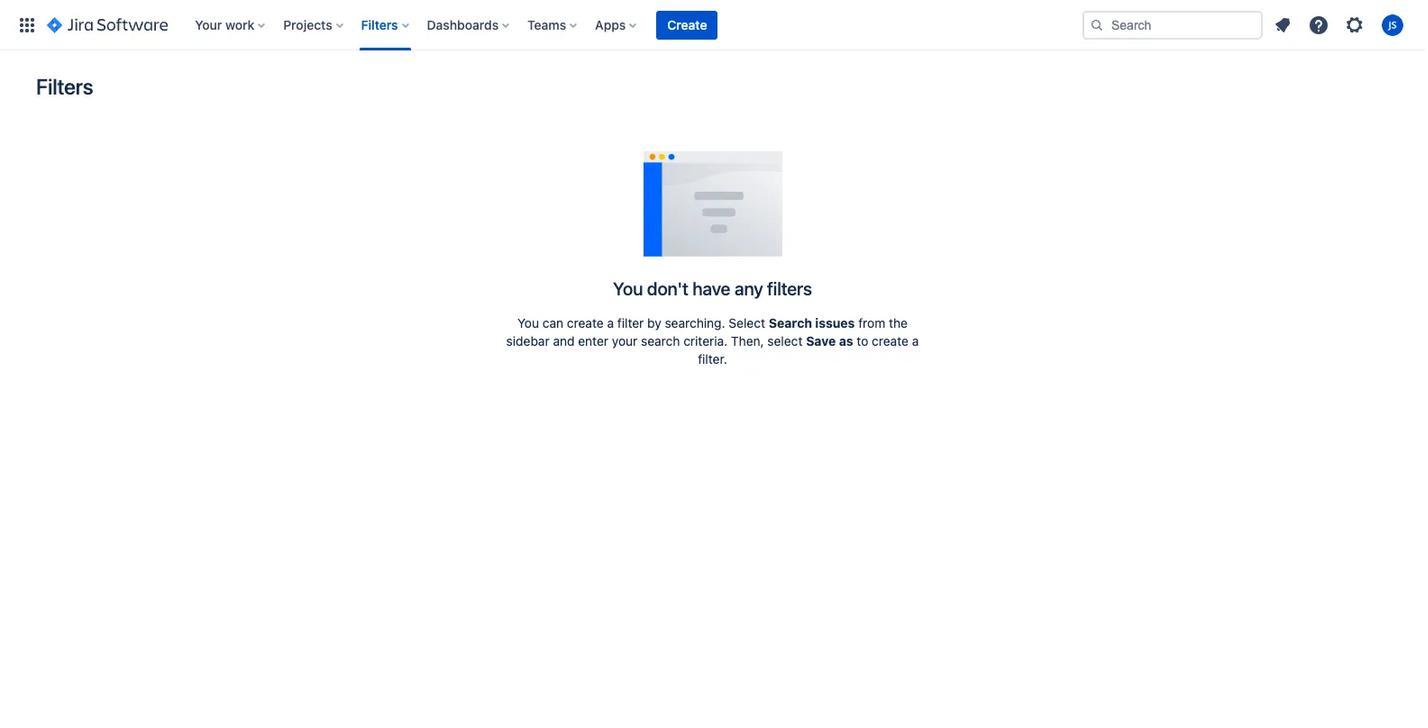 Task type: locate. For each thing, give the bounding box(es) containing it.
work
[[225, 17, 254, 32]]

filters button
[[356, 10, 416, 39]]

0 horizontal spatial you
[[518, 316, 539, 331]]

select
[[729, 316, 765, 331]]

primary element
[[11, 0, 1083, 50]]

Search field
[[1083, 10, 1263, 39]]

you
[[613, 279, 643, 299], [518, 316, 539, 331]]

1 horizontal spatial create
[[872, 334, 909, 349]]

search
[[769, 316, 812, 331]]

1 vertical spatial create
[[872, 334, 909, 349]]

your work
[[195, 17, 254, 32]]

you can create a filter by searching. select search issues
[[518, 316, 855, 331]]

projects
[[283, 17, 332, 32]]

searching.
[[665, 316, 725, 331]]

jira software image
[[47, 14, 168, 36], [47, 14, 168, 36]]

0 horizontal spatial filters
[[36, 74, 93, 99]]

0 horizontal spatial a
[[607, 316, 614, 331]]

a left filter
[[607, 316, 614, 331]]

a right to
[[912, 334, 919, 349]]

filters down appswitcher icon
[[36, 74, 93, 99]]

1 vertical spatial you
[[518, 316, 539, 331]]

enter
[[578, 334, 609, 349]]

1 vertical spatial a
[[912, 334, 919, 349]]

banner
[[0, 0, 1425, 50]]

create up enter
[[567, 316, 604, 331]]

apps button
[[590, 10, 644, 39]]

settings image
[[1344, 14, 1366, 36]]

1 horizontal spatial filters
[[361, 17, 398, 32]]

teams button
[[522, 10, 584, 39]]

apps
[[595, 17, 626, 32]]

a
[[607, 316, 614, 331], [912, 334, 919, 349]]

save as
[[806, 334, 853, 349]]

search
[[641, 334, 680, 349]]

0 vertical spatial create
[[567, 316, 604, 331]]

1 horizontal spatial a
[[912, 334, 919, 349]]

from the sidebar and enter your search criteria. then, select
[[506, 316, 908, 349]]

1 vertical spatial filters
[[36, 74, 93, 99]]

by
[[647, 316, 662, 331]]

create down the
[[872, 334, 909, 349]]

filters
[[361, 17, 398, 32], [36, 74, 93, 99]]

any
[[735, 279, 763, 299]]

can
[[543, 316, 564, 331]]

0 vertical spatial you
[[613, 279, 643, 299]]

help image
[[1308, 14, 1330, 36]]

0 vertical spatial filters
[[361, 17, 398, 32]]

dashboards button
[[422, 10, 517, 39]]

filters right projects popup button
[[361, 17, 398, 32]]

from
[[858, 316, 886, 331]]

teams
[[528, 17, 566, 32]]

1 horizontal spatial you
[[613, 279, 643, 299]]

you up sidebar
[[518, 316, 539, 331]]

you up filter
[[613, 279, 643, 299]]

create
[[667, 17, 707, 32]]

have
[[693, 279, 731, 299]]

filters
[[767, 279, 812, 299]]

create
[[567, 316, 604, 331], [872, 334, 909, 349]]

create inside to create a filter.
[[872, 334, 909, 349]]

and
[[553, 334, 575, 349]]

dashboards
[[427, 17, 499, 32]]

create button
[[657, 10, 718, 39]]

select
[[768, 334, 803, 349]]



Task type: vqa. For each thing, say whether or not it's contained in the screenshot.
":leafy_green:" icon
no



Task type: describe. For each thing, give the bounding box(es) containing it.
banner containing your work
[[0, 0, 1425, 50]]

a inside to create a filter.
[[912, 334, 919, 349]]

your
[[195, 17, 222, 32]]

issues
[[815, 316, 855, 331]]

0 vertical spatial a
[[607, 316, 614, 331]]

filter
[[617, 316, 644, 331]]

don't
[[647, 279, 689, 299]]

search image
[[1090, 18, 1104, 32]]

your work button
[[190, 10, 272, 39]]

notifications image
[[1272, 14, 1294, 36]]

appswitcher icon image
[[16, 14, 38, 36]]

0 horizontal spatial create
[[567, 316, 604, 331]]

filters inside popup button
[[361, 17, 398, 32]]

as
[[839, 334, 853, 349]]

save
[[806, 334, 836, 349]]

then,
[[731, 334, 764, 349]]

to
[[857, 334, 869, 349]]

the
[[889, 316, 908, 331]]

you for you can create a filter by searching. select search issues
[[518, 316, 539, 331]]

your
[[612, 334, 638, 349]]

you for you don't have any filters
[[613, 279, 643, 299]]

you don't have any filters
[[613, 279, 812, 299]]

sidebar
[[506, 334, 550, 349]]

criteria.
[[684, 334, 728, 349]]

projects button
[[278, 10, 350, 39]]

filter.
[[698, 352, 727, 367]]

your profile and settings image
[[1382, 14, 1404, 36]]

to create a filter.
[[698, 334, 919, 367]]



